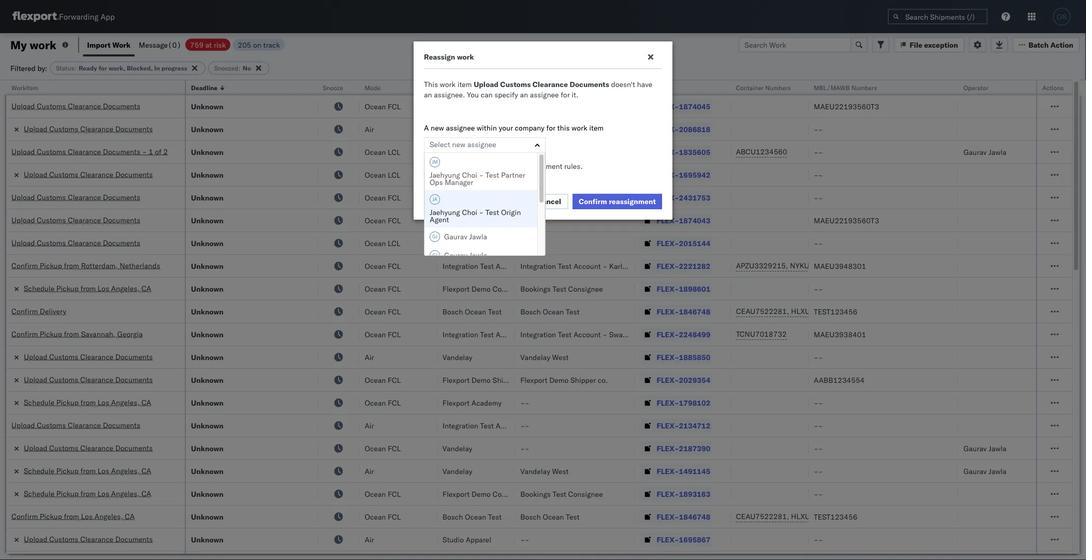 Task type: vqa. For each thing, say whether or not it's contained in the screenshot.


Task type: locate. For each thing, give the bounding box(es) containing it.
1 vertical spatial new
[[452, 140, 466, 149]]

: left ready at top
[[74, 64, 76, 72]]

flex-1846748
[[657, 307, 711, 316], [657, 512, 711, 521]]

jaehyung inside jaehyung choi - test origin agent
[[430, 208, 460, 217]]

1 unknown from the top
[[191, 102, 224, 111]]

integration test account - swarovski up "flexport demo shipper"
[[443, 330, 565, 339]]

3 lcl from the top
[[388, 239, 401, 248]]

for inside doesn't have an assignee. you can specify an assignee for it.
[[561, 90, 570, 99]]

1 vandelay west from the top
[[521, 353, 569, 362]]

1 maeu22193560t3 from the top
[[814, 102, 880, 111]]

2 integration test account - swarovski from the left
[[521, 330, 643, 339]]

1 vertical spatial vandelay west
[[521, 466, 569, 476]]

0 vertical spatial assignee
[[530, 90, 559, 99]]

lcl left gj
[[388, 239, 401, 248]]

3 upload customs clearance documents button from the top
[[11, 215, 140, 226]]

1 vertical spatial west
[[553, 466, 569, 476]]

choi inside jaehyung choi - test partner ops manager
[[462, 170, 478, 180]]

integration for integration test account - swarovski
[[443, 330, 479, 339]]

1 horizontal spatial new
[[452, 140, 466, 149]]

2 schedule pickup from los angeles, ca from the top
[[24, 398, 151, 407]]

vandelay west up "flexport demo shipper co."
[[521, 353, 569, 362]]

0 vertical spatial flexport demo consignee
[[443, 284, 528, 293]]

choi inside jaehyung choi - test origin agent
[[462, 208, 478, 217]]

maeu22193560t3 up maeu3948301
[[814, 216, 880, 225]]

confirm inside "button"
[[11, 512, 38, 521]]

list box containing jaehyung choi - test partner ops manager
[[425, 153, 545, 265]]

0 horizontal spatial lagerfeld
[[547, 261, 578, 270]]

2 schedule pickup from los angeles, ca link from the top
[[24, 397, 151, 407]]

vandelay west for flex-1885850
[[521, 353, 569, 362]]

1 choi from the top
[[462, 170, 478, 180]]

0 horizontal spatial new
[[431, 123, 444, 132]]

2 air from the top
[[365, 353, 374, 362]]

bookings
[[443, 125, 473, 134], [521, 125, 551, 134], [521, 284, 551, 293], [521, 489, 551, 498]]

jaehyung down ja
[[430, 208, 460, 217]]

1 test123456 from the top
[[814, 307, 858, 316]]

8 flex- from the top
[[657, 261, 679, 270]]

1874045
[[679, 102, 711, 111]]

1 ocean fcl from the top
[[365, 102, 401, 111]]

resize handle column header for workitem button on the top
[[173, 80, 185, 560]]

flex-2221282 button
[[641, 259, 713, 273], [641, 259, 713, 273]]

1 horizontal spatial shipper
[[571, 375, 596, 384]]

snooze
[[323, 84, 343, 91]]

netherlands
[[120, 261, 160, 270]]

this for this work item upload customs clearance documents
[[424, 80, 438, 89]]

2 hlxu6269489, from the top
[[792, 512, 845, 521]]

2 test123456 from the top
[[814, 512, 858, 521]]

1846748 up 2248499
[[679, 307, 711, 316]]

ceau7522281, hlxu6269489, hlxu8034992 for confirm delivery
[[736, 307, 897, 316]]

0 horizontal spatial an
[[424, 90, 432, 99]]

gaurav jawla for ocean lcl
[[964, 147, 1007, 156]]

academy down h&m - test account
[[472, 239, 502, 248]]

integration test account - on ag
[[443, 421, 554, 430]]

file exception button
[[894, 37, 965, 53], [894, 37, 965, 53]]

3 studio from the top
[[443, 535, 464, 544]]

this for this action will not impact the assignment rules.
[[424, 162, 438, 171]]

h&m - test account
[[443, 216, 521, 225]]

ops
[[430, 178, 443, 187]]

2 vertical spatial apparel
[[466, 535, 492, 544]]

0 vertical spatial flex-1846748
[[657, 307, 711, 316]]

17 unknown from the top
[[191, 466, 224, 476]]

18 flex- from the top
[[657, 489, 679, 498]]

assignee down this work item upload customs clearance documents
[[530, 90, 559, 99]]

2 flexport demo consignee from the top
[[443, 489, 528, 498]]

consignee
[[521, 84, 551, 91], [491, 125, 525, 134], [569, 125, 603, 134], [493, 284, 528, 293], [569, 284, 603, 293], [493, 489, 528, 498], [569, 489, 603, 498]]

choi right 'action' on the top left of the page
[[462, 170, 478, 180]]

1 jaehyung from the top
[[430, 170, 460, 180]]

1 horizontal spatial an
[[520, 90, 528, 99]]

jaehyung down the jm
[[430, 170, 460, 180]]

0 horizontal spatial numbers
[[766, 84, 791, 91]]

numbers inside button
[[852, 84, 878, 91]]

1846748 for confirm pickup from los angeles, ca
[[679, 512, 711, 521]]

cancel
[[537, 197, 562, 206]]

new right select
[[452, 140, 466, 149]]

0 vertical spatial item
[[458, 80, 472, 89]]

1 vertical spatial flex-1846748
[[657, 512, 711, 521]]

gaurav for air
[[964, 466, 987, 476]]

1 vertical spatial lcl
[[388, 170, 401, 179]]

this left "client"
[[424, 80, 438, 89]]

numbers right container
[[766, 84, 791, 91]]

choi right h&m
[[462, 208, 478, 217]]

work up by:
[[30, 38, 56, 52]]

0 vertical spatial 1846748
[[679, 307, 711, 316]]

jaehyung for agent
[[430, 208, 460, 217]]

0 vertical spatial test123456
[[814, 307, 858, 316]]

jawla for air
[[989, 466, 1007, 476]]

west down ag
[[553, 466, 569, 476]]

0 vertical spatial hlxu8034992
[[846, 307, 897, 316]]

angeles, inside "button"
[[95, 512, 123, 521]]

container numbers button
[[731, 81, 799, 92]]

test
[[468, 216, 484, 225]]

new right a at the top left of the page
[[431, 123, 444, 132]]

assignee down the within
[[468, 140, 497, 149]]

flex-2187390 button
[[641, 441, 713, 456], [641, 441, 713, 456]]

this up ops
[[424, 162, 438, 171]]

an down this work item upload customs clearance documents
[[520, 90, 528, 99]]

5 fcl from the top
[[388, 284, 401, 293]]

1 horizontal spatial :
[[238, 64, 240, 72]]

resize handle column header for client name button
[[503, 80, 516, 560]]

manager
[[445, 178, 474, 187]]

account for integration test account - swarovski
[[496, 330, 523, 339]]

0 vertical spatial jaehyung
[[430, 170, 460, 180]]

2 lagerfeld from the left
[[625, 261, 656, 270]]

15 unknown from the top
[[191, 421, 224, 430]]

academy down "flexport demo shipper"
[[472, 398, 502, 407]]

assignee up select new assignee
[[446, 123, 475, 132]]

upload inside button
[[11, 147, 35, 156]]

flexport academy
[[443, 239, 502, 248], [443, 398, 502, 407]]

0 vertical spatial studio
[[443, 170, 464, 179]]

10 unknown from the top
[[191, 307, 224, 316]]

choi for agent
[[462, 208, 478, 217]]

1 resize handle column header from the left
[[173, 80, 185, 560]]

hlxu8034992 for confirm pickup from los angeles, ca
[[846, 512, 897, 521]]

hlxu8034992 for confirm delivery
[[846, 307, 897, 316]]

os
[[1058, 13, 1067, 20]]

5 air from the top
[[365, 535, 374, 544]]

1 vertical spatial ocean lcl
[[365, 170, 401, 179]]

choi for ops
[[462, 170, 478, 180]]

759 at risk
[[190, 40, 226, 49]]

0 vertical spatial ceau7522281,
[[736, 307, 790, 316]]

1 horizontal spatial lagerfeld
[[625, 261, 656, 270]]

6 flex- from the top
[[657, 216, 679, 225]]

shipper up integration test account - on ag
[[493, 375, 518, 384]]

2 numbers from the left
[[852, 84, 878, 91]]

flex-1846748 for confirm pickup from los angeles, ca
[[657, 512, 711, 521]]

pickup inside confirm pickup from los angeles, ca link
[[40, 512, 62, 521]]

demo for flex-2029354
[[472, 375, 491, 384]]

this action will not impact the assignment rules.
[[424, 162, 583, 171]]

los for first schedule pickup from los angeles, ca link from the bottom of the page
[[98, 489, 109, 498]]

2 hlxu8034992 from the top
[[846, 512, 897, 521]]

work right reassign
[[457, 52, 474, 61]]

0 vertical spatial vandelay west
[[521, 353, 569, 362]]

upload customs clearance documents
[[11, 101, 140, 110], [24, 124, 153, 133], [24, 170, 153, 179], [11, 192, 140, 202], [11, 215, 140, 224], [11, 238, 140, 247], [24, 352, 153, 361], [24, 375, 153, 384], [11, 420, 140, 429], [24, 443, 153, 452], [24, 534, 153, 543]]

2 integration test account - karl lagerfeld from the left
[[521, 261, 656, 270]]

mbl/mawb numbers button
[[809, 81, 949, 92]]

your
[[499, 123, 513, 132]]

confirm pickup from los angeles, ca button
[[11, 511, 135, 522]]

gaurav
[[964, 147, 987, 156], [444, 232, 468, 241], [444, 251, 468, 260], [964, 444, 987, 453], [964, 466, 987, 476]]

0 horizontal spatial :
[[74, 64, 76, 72]]

20 unknown from the top
[[191, 535, 224, 544]]

2 this from the top
[[424, 162, 438, 171]]

3 studio apparel from the top
[[443, 535, 492, 544]]

9 unknown from the top
[[191, 284, 224, 293]]

bosch ocean test
[[443, 307, 502, 316], [521, 307, 580, 316], [443, 512, 502, 521], [521, 512, 580, 521]]

1 1846748 from the top
[[679, 307, 711, 316]]

jaehyung for ops
[[430, 170, 460, 180]]

0 horizontal spatial shipper
[[493, 375, 518, 384]]

1 flex-1846748 from the top
[[657, 307, 711, 316]]

0 vertical spatial apparel
[[466, 170, 492, 179]]

9 ocean fcl from the top
[[365, 398, 401, 407]]

0 horizontal spatial item
[[458, 80, 472, 89]]

resize handle column header for container numbers "button" on the top
[[797, 80, 809, 560]]

1 vertical spatial flexport academy
[[443, 398, 502, 407]]

1 shipper from the left
[[493, 375, 518, 384]]

1 academy from the top
[[472, 239, 502, 248]]

0 vertical spatial ocean lcl
[[365, 147, 401, 156]]

ceau7522281, for confirm pickup from los angeles, ca
[[736, 512, 790, 521]]

flex-2086818 button
[[641, 122, 713, 137], [641, 122, 713, 137]]

upload customs clearance documents link
[[11, 101, 140, 111], [24, 124, 153, 134], [24, 169, 153, 180], [11, 192, 140, 202], [11, 215, 140, 225], [11, 238, 140, 248], [24, 351, 153, 362], [24, 374, 153, 385], [11, 420, 140, 430], [24, 443, 153, 453], [24, 534, 153, 544]]

lcl for flexport academy
[[388, 239, 401, 248]]

1 horizontal spatial karl
[[610, 261, 623, 270]]

2187390
[[679, 444, 711, 453]]

ready
[[79, 64, 97, 72]]

vandelay west for flex-1491145
[[521, 466, 569, 476]]

flex-1798102 button
[[641, 396, 713, 410], [641, 396, 713, 410]]

1846748 up 1695867
[[679, 512, 711, 521]]

1 vertical spatial studio apparel
[[443, 193, 492, 202]]

test inside jaehyung choi - test origin agent
[[486, 208, 500, 217]]

1 ocean lcl from the top
[[365, 147, 401, 156]]

1 vertical spatial apparel
[[466, 193, 492, 202]]

numbers right mbl/mawb
[[852, 84, 878, 91]]

1798102
[[679, 398, 711, 407]]

numbers for mbl/mawb numbers
[[852, 84, 878, 91]]

flexport for flex-2029354
[[443, 375, 470, 384]]

flexport for flex-1893163
[[443, 489, 470, 498]]

account for integration test account - karl lagerfeld
[[496, 261, 523, 270]]

2 shipper from the left
[[571, 375, 596, 384]]

jawla for ocean fcl
[[989, 444, 1007, 453]]

2 flex-1846748 from the top
[[657, 512, 711, 521]]

upload customs clearance documents - 1 of 2 link
[[11, 146, 168, 157]]

7 resize handle column header from the left
[[719, 80, 731, 560]]

confirm inside button
[[579, 197, 608, 206]]

numbers inside "button"
[[766, 84, 791, 91]]

flexport academy down "flexport demo shipper"
[[443, 398, 502, 407]]

0 vertical spatial west
[[553, 353, 569, 362]]

vandelay west down ag
[[521, 466, 569, 476]]

1 vertical spatial hlxu6269489,
[[792, 512, 845, 521]]

2 1846748 from the top
[[679, 512, 711, 521]]

resize handle column header for consignee button
[[623, 80, 635, 560]]

you
[[467, 90, 479, 99]]

confirm pickup from savannah, georgia
[[11, 329, 143, 338]]

for left work,
[[99, 64, 107, 72]]

2 vertical spatial studio
[[443, 535, 464, 544]]

resize handle column header for mbl/mawb numbers button
[[947, 80, 959, 560]]

0 vertical spatial academy
[[472, 239, 502, 248]]

jawla
[[989, 147, 1007, 156], [470, 232, 488, 241], [470, 251, 488, 260], [989, 444, 1007, 453], [989, 466, 1007, 476]]

deadline
[[191, 84, 218, 91]]

maeu22193560t3
[[814, 102, 880, 111], [814, 216, 880, 225]]

0 horizontal spatial karl
[[532, 261, 545, 270]]

1 flexport demo consignee from the top
[[443, 284, 528, 293]]

3 schedule from the top
[[24, 466, 54, 475]]

ca inside "button"
[[125, 512, 135, 521]]

flex-
[[657, 102, 679, 111], [657, 125, 679, 134], [657, 147, 679, 156], [657, 170, 679, 179], [657, 193, 679, 202], [657, 216, 679, 225], [657, 239, 679, 248], [657, 261, 679, 270], [657, 284, 679, 293], [657, 307, 679, 316], [657, 330, 679, 339], [657, 353, 679, 362], [657, 375, 679, 384], [657, 398, 679, 407], [657, 421, 679, 430], [657, 444, 679, 453], [657, 466, 679, 476], [657, 489, 679, 498], [657, 512, 679, 521], [657, 535, 679, 544]]

integration for --
[[443, 421, 479, 430]]

1 vertical spatial this
[[424, 162, 438, 171]]

work
[[30, 38, 56, 52], [457, 52, 474, 61], [440, 80, 456, 89], [572, 123, 588, 132]]

0 vertical spatial studio apparel
[[443, 170, 492, 179]]

2 an from the left
[[520, 90, 528, 99]]

ocean fcl
[[365, 102, 401, 111], [365, 193, 401, 202], [365, 216, 401, 225], [365, 261, 401, 270], [365, 284, 401, 293], [365, 307, 401, 316], [365, 330, 401, 339], [365, 375, 401, 384], [365, 398, 401, 407], [365, 444, 401, 453], [365, 489, 401, 498], [365, 512, 401, 521]]

demo
[[472, 284, 491, 293], [472, 375, 491, 384], [550, 375, 569, 384], [472, 489, 491, 498]]

flex-2015144
[[657, 239, 711, 248]]

--
[[814, 125, 823, 134], [521, 147, 530, 156], [814, 147, 823, 156], [521, 170, 530, 179], [814, 170, 823, 179], [521, 193, 530, 202], [814, 193, 823, 202], [521, 216, 530, 225], [814, 239, 823, 248], [814, 284, 823, 293], [814, 353, 823, 362], [521, 398, 530, 407], [814, 398, 823, 407], [521, 421, 530, 430], [814, 421, 823, 430], [521, 444, 530, 453], [814, 444, 823, 453], [814, 466, 823, 476], [814, 489, 823, 498], [521, 535, 530, 544], [814, 535, 823, 544]]

1695867
[[679, 535, 711, 544]]

los inside "button"
[[81, 512, 93, 521]]

academy
[[472, 239, 502, 248], [472, 398, 502, 407]]

new for a
[[431, 123, 444, 132]]

2 vertical spatial for
[[547, 123, 556, 132]]

1 vertical spatial for
[[561, 90, 570, 99]]

2 apparel from the top
[[466, 193, 492, 202]]

west up "flexport demo shipper co."
[[553, 353, 569, 362]]

1 vertical spatial assignee
[[446, 123, 475, 132]]

specify
[[495, 90, 518, 99]]

import
[[87, 40, 111, 49]]

id
[[654, 84, 660, 91]]

flexport demo consignee for flex-1893163
[[443, 489, 528, 498]]

confirm pickup from rotterdam, netherlands link
[[11, 260, 160, 271]]

0 vertical spatial hlxu6269489,
[[792, 307, 845, 316]]

2 studio apparel from the top
[[443, 193, 492, 202]]

ocean
[[365, 102, 386, 111], [365, 147, 386, 156], [365, 170, 386, 179], [365, 193, 386, 202], [365, 216, 386, 225], [365, 239, 386, 248], [365, 261, 386, 270], [365, 284, 386, 293], [365, 307, 386, 316], [465, 307, 486, 316], [543, 307, 564, 316], [365, 330, 386, 339], [365, 375, 386, 384], [365, 398, 386, 407], [365, 444, 386, 453], [365, 489, 386, 498], [365, 512, 386, 521], [465, 512, 486, 521], [543, 512, 564, 521]]

1 flex- from the top
[[657, 102, 679, 111]]

flex-2015144 button
[[641, 236, 713, 250], [641, 236, 713, 250]]

no
[[243, 64, 251, 72]]

air for studio
[[365, 535, 374, 544]]

forwarding
[[59, 12, 99, 21]]

1 lcl from the top
[[388, 147, 401, 156]]

2 fcl from the top
[[388, 193, 401, 202]]

app
[[101, 12, 115, 21]]

5 flex- from the top
[[657, 193, 679, 202]]

: left no
[[238, 64, 240, 72]]

1 vertical spatial studio
[[443, 193, 464, 202]]

0 vertical spatial new
[[431, 123, 444, 132]]

1 vertical spatial ceau7522281,
[[736, 512, 790, 521]]

2 vandelay west from the top
[[521, 466, 569, 476]]

2 vertical spatial assignee
[[468, 140, 497, 149]]

- inside jaehyung choi - test partner ops manager
[[479, 170, 484, 180]]

0 vertical spatial flexport academy
[[443, 239, 502, 248]]

1 vertical spatial jaehyung
[[430, 208, 460, 217]]

maeu22193560t3 down the mbl/mawb numbers
[[814, 102, 880, 111]]

lcl for studio apparel
[[388, 170, 401, 179]]

9 resize handle column header from the left
[[947, 80, 959, 560]]

test123456 for confirm pickup from los angeles, ca
[[814, 512, 858, 521]]

flexport academy for ocean fcl
[[443, 398, 502, 407]]

1 vertical spatial academy
[[472, 398, 502, 407]]

2 maeu22193560t3 from the top
[[814, 216, 880, 225]]

1 vertical spatial ceau7522281, hlxu6269489, hlxu8034992
[[736, 512, 897, 521]]

confirm pickup from los angeles, ca link
[[11, 511, 135, 521]]

bosch
[[443, 307, 463, 316], [521, 307, 541, 316], [443, 512, 463, 521], [521, 512, 541, 521]]

3 ocean lcl from the top
[[365, 239, 401, 248]]

0 horizontal spatial swarovski
[[532, 330, 565, 339]]

confirm for confirm delivery
[[11, 306, 38, 315]]

resize handle column header for mode "button" on the left of page
[[425, 80, 438, 560]]

1 horizontal spatial item
[[590, 123, 604, 132]]

1 vertical spatial flexport demo consignee
[[443, 489, 528, 498]]

1 this from the top
[[424, 80, 438, 89]]

message (0)
[[139, 40, 181, 49]]

2 vertical spatial lcl
[[388, 239, 401, 248]]

work up assignee. on the top
[[440, 80, 456, 89]]

lcl
[[388, 147, 401, 156], [388, 170, 401, 179], [388, 239, 401, 248]]

los for second schedule pickup from los angeles, ca link from the bottom of the page
[[98, 466, 109, 475]]

1 horizontal spatial swarovski
[[610, 330, 643, 339]]

flex-1491145
[[657, 466, 711, 476]]

Search Shipments (/) text field
[[888, 9, 988, 24]]

doesn't
[[612, 80, 636, 89]]

air for integration
[[365, 421, 374, 430]]

pickup inside the confirm pickup from savannah, georgia link
[[40, 329, 62, 338]]

an left assignee. on the top
[[424, 90, 432, 99]]

flexport academy for ocean lcl
[[443, 239, 502, 248]]

will
[[462, 162, 474, 171]]

file exception
[[910, 40, 959, 49]]

action
[[1051, 40, 1074, 49]]

1 vertical spatial choi
[[462, 208, 478, 217]]

for
[[99, 64, 107, 72], [561, 90, 570, 99], [547, 123, 556, 132]]

item right this at the right of page
[[590, 123, 604, 132]]

cancel button
[[530, 194, 569, 209]]

test123456 for confirm delivery
[[814, 307, 858, 316]]

1 vertical spatial hlxu8034992
[[846, 512, 897, 521]]

jaehyung inside jaehyung choi - test partner ops manager
[[430, 170, 460, 180]]

upload customs clearance documents button for h&m - test account
[[11, 215, 140, 226]]

flexport academy down test
[[443, 239, 502, 248]]

1 hlxu6269489, from the top
[[792, 307, 845, 316]]

2 choi from the top
[[462, 208, 478, 217]]

los for 4th schedule pickup from los angeles, ca link from the bottom
[[98, 284, 109, 293]]

bookings test consignee
[[443, 125, 525, 134], [521, 125, 603, 134], [521, 284, 603, 293], [521, 489, 603, 498]]

2 vertical spatial ocean lcl
[[365, 239, 401, 248]]

6 ocean fcl from the top
[[365, 307, 401, 316]]

list box
[[425, 153, 545, 265]]

hlxu6269489, for confirm pickup from los angeles, ca
[[792, 512, 845, 521]]

a
[[424, 123, 429, 132]]

georgia
[[117, 329, 143, 338]]

this work item upload customs clearance documents
[[424, 80, 610, 89]]

0 vertical spatial maeu22193560t3
[[814, 102, 880, 111]]

item up you
[[458, 80, 472, 89]]

10 fcl from the top
[[388, 444, 401, 453]]

delivery
[[40, 306, 66, 315]]

1 ceau7522281, hlxu6269489, hlxu8034992 from the top
[[736, 307, 897, 316]]

customs inside button
[[37, 147, 66, 156]]

11 resize handle column header from the left
[[1060, 80, 1073, 560]]

west for flex-1885850
[[553, 353, 569, 362]]

1 vertical spatial test123456
[[814, 512, 858, 521]]

1 horizontal spatial numbers
[[852, 84, 878, 91]]

1 swarovski from the left
[[532, 330, 565, 339]]

4 upload customs clearance documents button from the top
[[11, 238, 140, 249]]

1 : from the left
[[74, 64, 76, 72]]

: for status
[[74, 64, 76, 72]]

reassignment
[[609, 197, 656, 206]]

1 karl from the left
[[532, 261, 545, 270]]

integration test account - swarovski up "flexport demo shipper co."
[[521, 330, 643, 339]]

0 vertical spatial this
[[424, 80, 438, 89]]

shipper left co.
[[571, 375, 596, 384]]

flex-1846748 up flex-2248499
[[657, 307, 711, 316]]

None field
[[430, 138, 433, 151]]

3 ocean fcl from the top
[[365, 216, 401, 225]]

apparel for lcl
[[466, 170, 492, 179]]

0 vertical spatial lcl
[[388, 147, 401, 156]]

0 vertical spatial choi
[[462, 170, 478, 180]]

2 vertical spatial studio apparel
[[443, 535, 492, 544]]

upload customs clearance documents button for flexport academy
[[11, 238, 140, 249]]

for left this at the right of page
[[547, 123, 556, 132]]

apparel for fcl
[[466, 193, 492, 202]]

1 vertical spatial maeu22193560t3
[[814, 216, 880, 225]]

flex-1846748 down flex-1893163
[[657, 512, 711, 521]]

0 vertical spatial for
[[99, 64, 107, 72]]

0 vertical spatial ceau7522281, hlxu6269489, hlxu8034992
[[736, 307, 897, 316]]

demo for flex-1898601
[[472, 284, 491, 293]]

1 vertical spatial 1846748
[[679, 512, 711, 521]]

for left it.
[[561, 90, 570, 99]]

integration for integration test account - karl lagerfeld
[[443, 261, 479, 270]]

1 schedule from the top
[[24, 284, 54, 293]]

choi
[[462, 170, 478, 180], [462, 208, 478, 217]]

abcu1234560
[[736, 147, 788, 156]]

lcl left ops
[[388, 170, 401, 179]]

lcl left select
[[388, 147, 401, 156]]

resize handle column header
[[173, 80, 185, 560], [305, 80, 318, 560], [347, 80, 360, 560], [425, 80, 438, 560], [503, 80, 516, 560], [623, 80, 635, 560], [719, 80, 731, 560], [797, 80, 809, 560], [947, 80, 959, 560], [1024, 80, 1037, 560], [1060, 80, 1073, 560]]

2 horizontal spatial for
[[561, 90, 570, 99]]

ocean lcl for flexport academy
[[365, 239, 401, 248]]

los for third schedule pickup from los angeles, ca link from the bottom
[[98, 398, 109, 407]]

consignee inside button
[[521, 84, 551, 91]]

confirm for confirm pickup from savannah, georgia
[[11, 329, 38, 338]]

2 studio from the top
[[443, 193, 464, 202]]

8 fcl from the top
[[388, 375, 401, 384]]



Task type: describe. For each thing, give the bounding box(es) containing it.
confirm for confirm reassignment
[[579, 197, 608, 206]]

file
[[910, 40, 923, 49]]

4 ocean fcl from the top
[[365, 261, 401, 270]]

jaehyung choi - test partner ops manager
[[430, 170, 526, 187]]

1 vertical spatial item
[[590, 123, 604, 132]]

8 unknown from the top
[[191, 261, 224, 270]]

0 horizontal spatial for
[[99, 64, 107, 72]]

3 schedule pickup from los angeles, ca link from the top
[[24, 465, 151, 476]]

7 ocean fcl from the top
[[365, 330, 401, 339]]

1 schedule pickup from los angeles, ca link from the top
[[24, 283, 151, 293]]

ocean lcl for vandelay
[[365, 147, 401, 156]]

studio apparel for lcl
[[443, 170, 492, 179]]

message
[[139, 40, 168, 49]]

west for flex-1491145
[[553, 466, 569, 476]]

operator
[[964, 84, 989, 91]]

12 ocean fcl from the top
[[365, 512, 401, 521]]

upload customs clearance documents button for integration test account - on ag
[[11, 420, 140, 431]]

flexport. image
[[12, 11, 59, 22]]

shipper for flexport demo shipper co.
[[571, 375, 596, 384]]

new for select
[[452, 140, 466, 149]]

2086818
[[679, 125, 711, 134]]

gaurav for ocean fcl
[[964, 444, 987, 453]]

studio for fcl
[[443, 193, 464, 202]]

agent
[[430, 215, 449, 224]]

hlxu6269489, for confirm delivery
[[792, 307, 845, 316]]

air for bookings
[[365, 125, 374, 134]]

: for snoozed
[[238, 64, 240, 72]]

confirm for confirm pickup from los angeles, ca
[[11, 512, 38, 521]]

5 unknown from the top
[[191, 193, 224, 202]]

flex-2431753
[[657, 193, 711, 202]]

1874043
[[679, 216, 711, 225]]

flex-1893163
[[657, 489, 711, 498]]

19 unknown from the top
[[191, 512, 224, 521]]

savannah,
[[81, 329, 115, 338]]

3 unknown from the top
[[191, 147, 224, 156]]

3 schedule pickup from los angeles, ca from the top
[[24, 466, 151, 475]]

1846748 for confirm delivery
[[679, 307, 711, 316]]

2 karl from the left
[[610, 261, 623, 270]]

rotterdam,
[[81, 261, 118, 270]]

8 ocean fcl from the top
[[365, 375, 401, 384]]

work right this at the right of page
[[572, 123, 588, 132]]

flexport demo consignee for flex-1898601
[[443, 284, 528, 293]]

10 ocean fcl from the top
[[365, 444, 401, 453]]

19 flex- from the top
[[657, 512, 679, 521]]

10 resize handle column header from the left
[[1024, 80, 1037, 560]]

on
[[253, 40, 262, 49]]

ceau7522281, hlxu6269489, hlxu8034992 for confirm pickup from los angeles, ca
[[736, 512, 897, 521]]

9 flex- from the top
[[657, 284, 679, 293]]

flex-2221282
[[657, 261, 711, 270]]

1 horizontal spatial for
[[547, 123, 556, 132]]

13 flex- from the top
[[657, 375, 679, 384]]

academy for fcl
[[472, 398, 502, 407]]

lcl for vandelay
[[388, 147, 401, 156]]

studio for lcl
[[443, 170, 464, 179]]

2221282
[[679, 261, 711, 270]]

11 fcl from the top
[[388, 489, 401, 498]]

confirm delivery
[[11, 306, 66, 315]]

flex-1798102
[[657, 398, 711, 407]]

flex-1846748 for confirm delivery
[[657, 307, 711, 316]]

4 fcl from the top
[[388, 261, 401, 270]]

flex-1695867
[[657, 535, 711, 544]]

gaurav for ocean lcl
[[964, 147, 987, 156]]

snoozed : no
[[214, 64, 251, 72]]

academy for lcl
[[472, 239, 502, 248]]

within
[[477, 123, 497, 132]]

flexport for flex-1798102
[[443, 398, 470, 407]]

flexport for flex-2015144
[[443, 239, 470, 248]]

documents inside button
[[103, 147, 140, 156]]

demo for flex-1893163
[[472, 489, 491, 498]]

jawla for ocean lcl
[[989, 147, 1007, 156]]

2 ocean fcl from the top
[[365, 193, 401, 202]]

(0)
[[168, 40, 181, 49]]

work for this
[[440, 80, 456, 89]]

759
[[190, 40, 204, 49]]

numbers for container numbers
[[766, 84, 791, 91]]

a new assignee within your company for this work item
[[424, 123, 604, 132]]

4 flex- from the top
[[657, 170, 679, 179]]

aabb1234554
[[814, 375, 865, 384]]

1835605
[[679, 147, 711, 156]]

12 unknown from the top
[[191, 353, 224, 362]]

the
[[512, 162, 523, 171]]

16 flex- from the top
[[657, 444, 679, 453]]

snoozed
[[214, 64, 238, 72]]

assignee inside doesn't have an assignee. you can specify an assignee for it.
[[530, 90, 559, 99]]

1 fcl from the top
[[388, 102, 401, 111]]

from inside "button"
[[64, 512, 79, 521]]

confirm for confirm pickup from rotterdam, netherlands
[[11, 261, 38, 270]]

clearance inside button
[[68, 147, 101, 156]]

pickup inside confirm pickup from rotterdam, netherlands link
[[40, 261, 62, 270]]

- inside button
[[142, 147, 147, 156]]

18 unknown from the top
[[191, 489, 224, 498]]

action
[[440, 162, 461, 171]]

7 fcl from the top
[[388, 330, 401, 339]]

3 resize handle column header from the left
[[347, 80, 360, 560]]

confirm reassignment
[[579, 197, 656, 206]]

select
[[430, 140, 451, 149]]

gaurav jawla for ocean fcl
[[964, 444, 1007, 453]]

apzu3329215, nyku9743990, tcnu3055126
[[736, 261, 896, 270]]

os button
[[1051, 5, 1074, 28]]

account for --
[[496, 421, 523, 430]]

11 unknown from the top
[[191, 330, 224, 339]]

ag
[[544, 421, 554, 430]]

12 flex- from the top
[[657, 353, 679, 362]]

container numbers
[[736, 84, 791, 91]]

2248499
[[679, 330, 711, 339]]

blocked,
[[127, 64, 153, 72]]

filtered
[[10, 63, 36, 73]]

6 fcl from the top
[[388, 307, 401, 316]]

2 flex- from the top
[[657, 125, 679, 134]]

2015144
[[679, 239, 711, 248]]

confirm delivery button
[[11, 306, 66, 317]]

3 fcl from the top
[[388, 216, 401, 225]]

ocean lcl for studio apparel
[[365, 170, 401, 179]]

7 unknown from the top
[[191, 239, 224, 248]]

assignee for a new assignee within your company for this work item
[[446, 123, 475, 132]]

flex-1874045
[[657, 102, 711, 111]]

flex-1695942
[[657, 170, 711, 179]]

16 unknown from the top
[[191, 444, 224, 453]]

2 unknown from the top
[[191, 125, 224, 134]]

mbl/mawb
[[814, 84, 850, 91]]

batch action
[[1029, 40, 1074, 49]]

on
[[532, 421, 542, 430]]

flex-2086818
[[657, 125, 711, 134]]

1 upload customs clearance documents button from the top
[[11, 101, 140, 112]]

upload customs clearance documents button for studio apparel
[[11, 192, 140, 203]]

Search Work text field
[[739, 37, 852, 53]]

flex-2029354
[[657, 375, 711, 384]]

9 fcl from the top
[[388, 398, 401, 407]]

1898601
[[679, 284, 711, 293]]

it.
[[572, 90, 579, 99]]

205 on track
[[238, 40, 280, 49]]

17 flex- from the top
[[657, 466, 679, 476]]

deadline button
[[186, 81, 307, 92]]

assignee for select new assignee
[[468, 140, 497, 149]]

mbl/mawb numbers
[[814, 84, 878, 91]]

gaurav jawla for air
[[964, 466, 1007, 476]]

not
[[475, 162, 486, 171]]

shipper for flexport demo shipper
[[493, 375, 518, 384]]

- inside jaehyung choi - test origin agent
[[479, 208, 484, 217]]

13 unknown from the top
[[191, 375, 224, 384]]

mode
[[365, 84, 381, 91]]

select new assignee
[[430, 140, 497, 149]]

of
[[155, 147, 162, 156]]

2 swarovski from the left
[[610, 330, 643, 339]]

reassign work
[[424, 52, 474, 61]]

workitem
[[11, 84, 39, 91]]

name
[[461, 84, 478, 91]]

can
[[481, 90, 493, 99]]

test inside jaehyung choi - test partner ops manager
[[486, 170, 500, 180]]

batch
[[1029, 40, 1050, 49]]

actions
[[1043, 84, 1065, 91]]

progress
[[162, 64, 187, 72]]

assignee.
[[434, 90, 465, 99]]

studio apparel for fcl
[[443, 193, 492, 202]]

1 an from the left
[[424, 90, 432, 99]]

1 lagerfeld from the left
[[547, 261, 578, 270]]

3 flex- from the top
[[657, 147, 679, 156]]

forwarding app link
[[12, 11, 115, 22]]

15 flex- from the top
[[657, 421, 679, 430]]

flex-1885850
[[657, 353, 711, 362]]

consignee button
[[516, 81, 625, 92]]

6 unknown from the top
[[191, 216, 224, 225]]

company
[[515, 123, 545, 132]]

4 unknown from the top
[[191, 170, 224, 179]]

in
[[154, 64, 160, 72]]

at
[[206, 40, 212, 49]]

4 air from the top
[[365, 466, 374, 476]]

maeu3938401
[[814, 330, 867, 339]]

los for confirm pickup from los angeles, ca link
[[81, 512, 93, 521]]

tcnu7018732
[[736, 329, 787, 339]]

flex-1898601
[[657, 284, 711, 293]]

flex-1874043
[[657, 216, 711, 225]]

5 ocean fcl from the top
[[365, 284, 401, 293]]

14 flex- from the top
[[657, 398, 679, 407]]

confirm pickup from savannah, georgia link
[[11, 329, 143, 339]]

4 schedule from the top
[[24, 489, 54, 498]]

flex-2134712
[[657, 421, 711, 430]]

205
[[238, 40, 251, 49]]

resize handle column header for deadline button
[[305, 80, 318, 560]]

1
[[149, 147, 153, 156]]

12 fcl from the top
[[388, 512, 401, 521]]

1 schedule pickup from los angeles, ca from the top
[[24, 284, 151, 293]]

14 unknown from the top
[[191, 398, 224, 407]]

11 flex- from the top
[[657, 330, 679, 339]]

4 schedule pickup from los angeles, ca from the top
[[24, 489, 151, 498]]

jm
[[432, 159, 438, 165]]

work for reassign
[[457, 52, 474, 61]]

nyku9743990,
[[791, 261, 844, 270]]

11 ocean fcl from the top
[[365, 489, 401, 498]]

1 integration test account - swarovski from the left
[[443, 330, 565, 339]]

1695942
[[679, 170, 711, 179]]

flexport for flex-1898601
[[443, 284, 470, 293]]

7 flex- from the top
[[657, 239, 679, 248]]

ja
[[433, 196, 438, 202]]

2 schedule from the top
[[24, 398, 54, 407]]

20 flex- from the top
[[657, 535, 679, 544]]

10 flex- from the top
[[657, 307, 679, 316]]

1 integration test account - karl lagerfeld from the left
[[443, 261, 578, 270]]

4 schedule pickup from los angeles, ca link from the top
[[24, 488, 151, 499]]

resize handle column header for flex id button
[[719, 80, 731, 560]]

status : ready for work, blocked, in progress
[[56, 64, 187, 72]]

gj
[[433, 234, 438, 240]]

3 apparel from the top
[[466, 535, 492, 544]]

work for my
[[30, 38, 56, 52]]

ceau7522281, for confirm delivery
[[736, 307, 790, 316]]

client
[[443, 84, 460, 91]]

import work button
[[83, 33, 135, 56]]

doesn't have an assignee. you can specify an assignee for it.
[[424, 80, 653, 99]]



